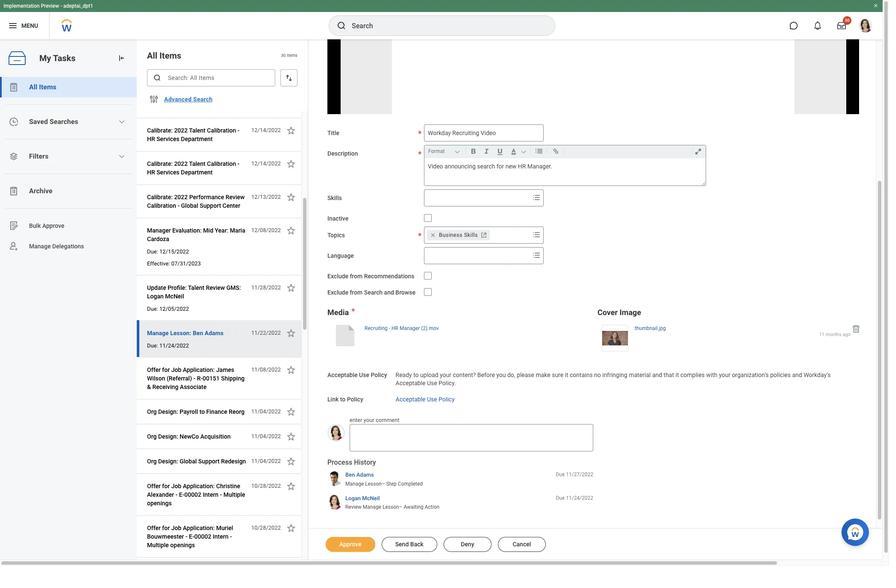 Task type: describe. For each thing, give the bounding box(es) containing it.
action bar region
[[309, 529, 883, 560]]

to for link
[[340, 396, 346, 403]]

make
[[536, 372, 551, 379]]

enter your comment text field
[[350, 424, 594, 452]]

job for alexander
[[171, 483, 182, 490]]

business
[[439, 232, 463, 238]]

calibration for 1st calibrate: 2022 talent calibration - hr services department button from the top
[[207, 127, 236, 134]]

ready to upload your content? before you do, please make sure it contains no infringing material and that it complies with your organization's policies and workday's acceptable use policy.
[[396, 372, 833, 387]]

star image for offer for job application: muriel bouwmeester - e-00002 intern - multiple openings
[[286, 523, 296, 533]]

job for bouwmeester
[[171, 525, 182, 532]]

manager.
[[528, 163, 553, 170]]

bold image
[[468, 146, 479, 156]]

lesson:
[[170, 330, 191, 337]]

2 horizontal spatial and
[[793, 372, 803, 379]]

preview
[[41, 3, 59, 9]]

1 calibrate: 2022 talent calibration - hr services department button from the top
[[147, 125, 247, 144]]

star image for calibrate: 2022 performance review calibration - global support center
[[286, 192, 296, 202]]

center
[[223, 202, 240, 209]]

multiple for offer for job application: christine alexander - e-00002 intern - multiple openings
[[224, 491, 245, 498]]

star image for org design: newco acquisition
[[286, 432, 296, 442]]

mid
[[203, 227, 213, 234]]

12/14/2022 for 1st calibrate: 2022 talent calibration - hr services department button from the bottom
[[251, 160, 281, 167]]

perspective image
[[9, 151, 19, 162]]

organization's
[[732, 372, 769, 379]]

year:
[[215, 227, 229, 234]]

due for adams
[[556, 472, 565, 478]]

org design: newco acquisition button
[[147, 432, 234, 442]]

2 calibrate: 2022 talent calibration - hr services department button from the top
[[147, 159, 247, 178]]

review for performance
[[226, 194, 245, 201]]

enter your comment
[[350, 417, 400, 424]]

0 horizontal spatial and
[[384, 289, 394, 296]]

material
[[629, 372, 651, 379]]

due 11/24/2022
[[556, 495, 594, 501]]

notifications large image
[[814, 21, 823, 30]]

Description text field
[[425, 158, 706, 186]]

manage lesson – step completed
[[346, 481, 423, 487]]

acquisition
[[200, 433, 231, 440]]

org design: payroll to finance reorg button
[[147, 407, 247, 417]]

all items button
[[0, 77, 137, 98]]

adeptai_dpt1
[[63, 3, 93, 9]]

receiving
[[152, 384, 179, 391]]

review inside process history region
[[346, 504, 362, 510]]

due: for cardoza
[[147, 249, 158, 255]]

intern for muriel
[[213, 533, 229, 540]]

link image
[[550, 146, 562, 156]]

openings for alexander
[[147, 500, 172, 507]]

due for mcneil
[[556, 495, 565, 501]]

acceptable inside acceptable use policy link
[[396, 396, 426, 403]]

offer for job application: james wilson (referral) - r-00151 shipping & receiving associate
[[147, 367, 245, 391]]

cover image region
[[598, 308, 862, 356]]

update
[[147, 284, 166, 291]]

muriel
[[216, 525, 233, 532]]

effective: 07/31/2023
[[147, 260, 201, 267]]

manager inside media region
[[400, 326, 420, 332]]

logan mcneil
[[346, 495, 380, 502]]

&
[[147, 384, 151, 391]]

acceptable use policy link
[[396, 394, 455, 403]]

12/05/2022
[[160, 306, 189, 312]]

delete image
[[852, 324, 861, 334]]

0 horizontal spatial –
[[382, 481, 385, 487]]

0 vertical spatial use
[[359, 372, 370, 379]]

mcneil inside button
[[362, 495, 380, 502]]

employee's photo (logan mcneil) image
[[328, 424, 345, 442]]

- inside offer for job application: james wilson (referral) - r-00151 shipping & receiving associate
[[194, 375, 196, 382]]

Skills field
[[425, 190, 530, 206]]

(referral)
[[167, 375, 192, 382]]

org for org design: payroll to finance reorg
[[147, 408, 157, 415]]

star image for offer for job application: christine alexander - e-00002 intern - multiple openings
[[286, 481, 296, 491]]

calibration inside calibrate: 2022 performance review calibration - global support center
[[147, 202, 176, 209]]

list containing all items
[[0, 77, 137, 257]]

30 items
[[281, 53, 298, 58]]

1 horizontal spatial –
[[399, 504, 403, 510]]

talent for 1st calibrate: 2022 talent calibration - hr services department button from the top
[[189, 127, 206, 134]]

logan mcneil button
[[346, 495, 380, 502]]

star image for calibrate: 2022 talent calibration - hr services department
[[286, 125, 296, 136]]

description
[[328, 150, 358, 157]]

for for offer for job application: christine alexander - e-00002 intern - multiple openings
[[162, 483, 170, 490]]

talent for 1st calibrate: 2022 talent calibration - hr services department button from the bottom
[[189, 160, 206, 167]]

manage delegations
[[29, 243, 84, 250]]

ago
[[843, 332, 851, 338]]

search inside button
[[193, 96, 213, 103]]

update profile: talent review gms: logan mcneil
[[147, 284, 241, 300]]

ben adams
[[346, 472, 374, 478]]

searches
[[50, 118, 78, 126]]

Search: All Items text field
[[147, 69, 275, 86]]

link
[[328, 396, 339, 403]]

1 vertical spatial search image
[[153, 74, 162, 82]]

1 vertical spatial lesson
[[383, 504, 399, 510]]

from for search
[[350, 289, 363, 296]]

thumbnail.jpg link
[[635, 323, 666, 332]]

due: 12/15/2022
[[147, 249, 189, 255]]

1 vertical spatial acceptable use policy
[[396, 396, 455, 403]]

maximize image
[[693, 146, 704, 156]]

clipboard image
[[9, 82, 19, 92]]

skills inside option
[[464, 232, 478, 238]]

view image preview image
[[602, 325, 629, 352]]

format group
[[427, 145, 708, 158]]

saved searches button
[[0, 112, 137, 132]]

for for offer for job application: james wilson (referral) - r-00151 shipping & receiving associate
[[162, 367, 170, 373]]

exclude for exclude from search and browse
[[328, 289, 349, 296]]

before
[[478, 372, 495, 379]]

to inside button
[[200, 408, 205, 415]]

to for ready
[[414, 372, 419, 379]]

1 it from the left
[[565, 372, 569, 379]]

complies
[[681, 372, 705, 379]]

1 horizontal spatial and
[[653, 372, 663, 379]]

clipboard image
[[9, 186, 19, 196]]

11/04/2022 for org design: payroll to finance reorg
[[251, 408, 281, 415]]

bouwmeester
[[147, 533, 184, 540]]

recruiting
[[365, 326, 388, 332]]

calibrate: 2022 performance review calibration - global support center button
[[147, 192, 247, 211]]

star image for org design: payroll to finance reorg
[[286, 407, 296, 417]]

logan inside button
[[346, 495, 361, 502]]

business skills, press delete to clear value, ctrl + enter opens in new window. option
[[427, 230, 490, 240]]

org design: payroll to finance reorg
[[147, 408, 245, 415]]

global inside calibrate: 2022 performance review calibration - global support center
[[181, 202, 198, 209]]

2 horizontal spatial your
[[719, 372, 731, 379]]

0 horizontal spatial lesson
[[365, 481, 382, 487]]

offer for offer for job application: james wilson (referral) - r-00151 shipping & receiving associate
[[147, 367, 161, 373]]

0 horizontal spatial skills
[[328, 195, 342, 201]]

review for talent
[[206, 284, 225, 291]]

from for recommendations
[[350, 273, 363, 280]]

ready
[[396, 372, 412, 379]]

tasks
[[53, 53, 76, 63]]

video
[[428, 163, 443, 170]]

0 horizontal spatial acceptable use policy
[[328, 372, 387, 379]]

bulk approve link
[[0, 216, 137, 236]]

offer for job application: christine alexander - e-00002 intern - multiple openings button
[[147, 481, 247, 509]]

offer for offer for job application: christine alexander - e-00002 intern - multiple openings
[[147, 483, 161, 490]]

step
[[387, 481, 397, 487]]

application: for christine
[[183, 483, 215, 490]]

cancel
[[513, 541, 531, 548]]

evaluation:
[[172, 227, 202, 234]]

saved searches
[[29, 118, 78, 126]]

offer for job application: muriel bouwmeester - e-00002 intern - multiple openings
[[147, 525, 233, 549]]

calibrate: for calibrate: 2022 performance review calibration - global support center button
[[147, 194, 173, 201]]

11
[[820, 332, 825, 338]]

hr for description text box
[[518, 163, 526, 170]]

workday assistant region
[[842, 515, 873, 546]]

11/08/2022
[[251, 367, 281, 373]]

mcneil inside update profile: talent review gms: logan mcneil
[[165, 293, 184, 300]]

offer for job application: james wilson (referral) - r-00151 shipping & receiving associate button
[[147, 365, 247, 392]]

approve inside button
[[340, 541, 362, 548]]

support inside calibrate: 2022 performance review calibration - global support center
[[200, 202, 221, 209]]

manage down the logan mcneil button
[[363, 504, 382, 510]]

Title text field
[[424, 124, 544, 141]]

bulk
[[29, 222, 41, 229]]

update profile: talent review gms: logan mcneil button
[[147, 283, 247, 302]]

support inside button
[[198, 458, 220, 465]]

infringing
[[603, 372, 628, 379]]

prompts image for language
[[532, 250, 542, 260]]

wilson
[[147, 375, 165, 382]]

e- for bouwmeester
[[189, 533, 194, 540]]

profile:
[[168, 284, 187, 291]]

inactive
[[328, 215, 349, 222]]

saved
[[29, 118, 48, 126]]

acceptable use policy element
[[396, 367, 858, 387]]

configure image
[[149, 94, 159, 104]]

approve button
[[326, 537, 375, 552]]

11/24/2022 for due: 11/24/2022
[[160, 343, 189, 349]]

offer for job application: muriel bouwmeester - e-00002 intern - multiple openings button
[[147, 523, 247, 551]]

for inside description text box
[[497, 163, 504, 170]]

30 button
[[833, 16, 852, 35]]

image
[[620, 308, 642, 317]]

clock check image
[[9, 117, 19, 127]]

3 star image from the top
[[286, 283, 296, 293]]

star image for org design: global support redesign
[[286, 456, 296, 467]]

2 horizontal spatial policy
[[439, 396, 455, 403]]

please
[[517, 372, 535, 379]]

filters button
[[0, 146, 137, 167]]

shipping
[[221, 375, 245, 382]]

2 vertical spatial use
[[427, 396, 437, 403]]

1 horizontal spatial your
[[440, 372, 452, 379]]

alexander
[[147, 491, 174, 498]]

all items inside the item list element
[[147, 50, 181, 61]]

- inside menu banner
[[60, 3, 62, 9]]

org design: global support redesign
[[147, 458, 246, 465]]

manager inside manager evaluation: mid year: maria cardoza
[[147, 227, 171, 234]]

thumbnail.jpg 11 months ago
[[635, 326, 851, 338]]

intern for christine
[[203, 491, 219, 498]]

star image for offer for job application: james wilson (referral) - r-00151 shipping & receiving associate
[[286, 365, 296, 375]]

process history
[[328, 458, 376, 467]]

content?
[[453, 372, 476, 379]]



Task type: vqa. For each thing, say whether or not it's contained in the screenshot.


Task type: locate. For each thing, give the bounding box(es) containing it.
design: for payroll
[[158, 408, 178, 415]]

2 design: from the top
[[158, 433, 178, 440]]

due 11/27/2022
[[556, 472, 594, 478]]

2022 for 1st calibrate: 2022 talent calibration - hr services department button from the top
[[174, 127, 188, 134]]

0 horizontal spatial 30
[[281, 53, 286, 58]]

2022
[[174, 127, 188, 134], [174, 160, 188, 167], [174, 194, 188, 201]]

1 vertical spatial application:
[[183, 483, 215, 490]]

with
[[707, 372, 718, 379]]

send back
[[396, 541, 424, 548]]

0 vertical spatial services
[[157, 136, 180, 142]]

multiple down the christine
[[224, 491, 245, 498]]

from down exclude from recommendations
[[350, 289, 363, 296]]

talent up performance on the left of the page
[[189, 160, 206, 167]]

0 vertical spatial skills
[[328, 195, 342, 201]]

1 job from the top
[[171, 367, 182, 373]]

0 vertical spatial approve
[[42, 222, 64, 229]]

1 vertical spatial approve
[[340, 541, 362, 548]]

logan down ben adams button
[[346, 495, 361, 502]]

application: inside offer for job application: james wilson (referral) - r-00151 shipping & receiving associate
[[183, 367, 215, 373]]

org down & at the left of the page
[[147, 408, 157, 415]]

1 services from the top
[[157, 136, 180, 142]]

review left gms:
[[206, 284, 225, 291]]

due down the due 11/27/2022
[[556, 495, 565, 501]]

manage for manage lesson: ben adams
[[147, 330, 169, 337]]

1 chevron down image from the top
[[119, 118, 125, 125]]

0 vertical spatial 2022
[[174, 127, 188, 134]]

skills up inactive
[[328, 195, 342, 201]]

completed
[[398, 481, 423, 487]]

e- right bouwmeester at the left
[[189, 533, 194, 540]]

process history region
[[328, 458, 594, 514]]

0 vertical spatial department
[[181, 136, 213, 142]]

– left "awaiting"
[[399, 504, 403, 510]]

2 due from the top
[[556, 495, 565, 501]]

10/28/2022 right muriel
[[251, 525, 281, 531]]

2 calibrate: 2022 talent calibration - hr services department from the top
[[147, 160, 240, 176]]

for up alexander
[[162, 483, 170, 490]]

application: up r-
[[183, 367, 215, 373]]

talent inside update profile: talent review gms: logan mcneil
[[188, 284, 205, 291]]

0 vertical spatial 00002
[[184, 491, 201, 498]]

1 horizontal spatial ben
[[346, 472, 355, 478]]

0 horizontal spatial ben
[[193, 330, 203, 337]]

item list element
[[137, 39, 309, 566]]

star image
[[286, 125, 296, 136], [286, 225, 296, 236], [286, 328, 296, 338], [286, 407, 296, 417], [286, 456, 296, 467]]

1 vertical spatial items
[[39, 83, 56, 91]]

policies
[[771, 372, 791, 379]]

approve inside my tasks element
[[42, 222, 64, 229]]

due: down update
[[147, 306, 158, 312]]

underline image
[[494, 146, 506, 156]]

design: for global
[[158, 458, 178, 465]]

all right transformation import image
[[147, 50, 157, 61]]

1 vertical spatial 00002
[[194, 533, 211, 540]]

ben inside process history region
[[346, 472, 355, 478]]

2022 up calibrate: 2022 performance review calibration - global support center
[[174, 160, 188, 167]]

0 vertical spatial acceptable use policy
[[328, 372, 387, 379]]

2 11/04/2022 from the top
[[251, 433, 281, 440]]

2 vertical spatial calibrate:
[[147, 194, 173, 201]]

cover image
[[598, 308, 642, 317]]

deny
[[461, 541, 475, 548]]

0 vertical spatial to
[[414, 372, 419, 379]]

11/04/2022
[[251, 408, 281, 415], [251, 433, 281, 440], [251, 458, 281, 465]]

0 horizontal spatial policy
[[347, 396, 363, 403]]

christine
[[216, 483, 240, 490]]

adams inside the item list element
[[205, 330, 224, 337]]

calibrate: for 1st calibrate: 2022 talent calibration - hr services department button from the top
[[147, 127, 173, 134]]

org left newco
[[147, 433, 157, 440]]

1 vertical spatial all items
[[29, 83, 56, 91]]

services down advanced
[[157, 136, 180, 142]]

2022 left performance on the left of the page
[[174, 194, 188, 201]]

0 vertical spatial exclude
[[328, 273, 349, 280]]

all right clipboard image at the top of page
[[29, 83, 37, 91]]

0 horizontal spatial to
[[200, 408, 205, 415]]

media region
[[328, 308, 589, 351]]

1 vertical spatial to
[[340, 396, 346, 403]]

prompts image
[[532, 192, 542, 203], [532, 229, 542, 240], [532, 250, 542, 260]]

2 10/28/2022 from the top
[[251, 525, 281, 531]]

design: left payroll
[[158, 408, 178, 415]]

acceptable use policy down upload
[[396, 396, 455, 403]]

1 vertical spatial global
[[180, 458, 197, 465]]

3 calibrate: from the top
[[147, 194, 173, 201]]

global inside button
[[180, 458, 197, 465]]

offer up alexander
[[147, 483, 161, 490]]

11/24/2022 inside process history region
[[566, 495, 594, 501]]

2 from from the top
[[350, 289, 363, 296]]

1 vertical spatial manager
[[400, 326, 420, 332]]

manager evaluation: mid year: maria cardoza
[[147, 227, 245, 243]]

(2).mov
[[421, 326, 439, 332]]

from
[[350, 273, 363, 280], [350, 289, 363, 296]]

0 horizontal spatial it
[[565, 372, 569, 379]]

acceptable use policy up link to policy
[[328, 372, 387, 379]]

1 horizontal spatial multiple
[[224, 491, 245, 498]]

2 vertical spatial calibration
[[147, 202, 176, 209]]

calibrate: 2022 talent calibration - hr services department up performance on the left of the page
[[147, 160, 240, 176]]

0 horizontal spatial items
[[39, 83, 56, 91]]

payroll
[[180, 408, 198, 415]]

list
[[0, 77, 137, 257]]

do,
[[508, 372, 516, 379]]

org design: global support redesign button
[[147, 456, 247, 467]]

recruiting - hr manager (2).mov link
[[365, 323, 439, 332]]

2 chevron down image from the top
[[119, 153, 125, 160]]

items inside button
[[39, 83, 56, 91]]

2022 for calibrate: 2022 performance review calibration - global support center button
[[174, 194, 188, 201]]

application: inside offer for job application: muriel bouwmeester - e-00002 intern - multiple openings
[[183, 525, 215, 532]]

chevron down image
[[119, 118, 125, 125], [119, 153, 125, 160]]

1 horizontal spatial acceptable use policy
[[396, 396, 455, 403]]

00151
[[203, 375, 220, 382]]

search
[[477, 163, 495, 170]]

menu banner
[[0, 0, 883, 39]]

adams down history
[[357, 472, 374, 478]]

calibrate: inside calibrate: 2022 performance review calibration - global support center
[[147, 194, 173, 201]]

it right that
[[676, 372, 679, 379]]

cancel button
[[498, 537, 546, 552]]

11/24/2022
[[160, 343, 189, 349], [566, 495, 594, 501]]

manage for manage delegations
[[29, 243, 51, 250]]

for up wilson
[[162, 367, 170, 373]]

exclude from recommendations
[[328, 273, 415, 280]]

30 for 30
[[845, 18, 850, 23]]

department for 1st calibrate: 2022 talent calibration - hr services department button from the bottom
[[181, 169, 213, 176]]

services up calibrate: 2022 performance review calibration - global support center
[[157, 169, 180, 176]]

justify image
[[8, 21, 18, 31]]

1 vertical spatial –
[[399, 504, 403, 510]]

00002 for alexander
[[184, 491, 201, 498]]

to right ready
[[414, 372, 419, 379]]

– left step
[[382, 481, 385, 487]]

manager
[[147, 227, 171, 234], [400, 326, 420, 332]]

2 star image from the top
[[286, 225, 296, 236]]

hr inside description text box
[[518, 163, 526, 170]]

0 vertical spatial 10/28/2022
[[251, 483, 281, 489]]

3 star image from the top
[[286, 328, 296, 338]]

offer up wilson
[[147, 367, 161, 373]]

multiple down bouwmeester at the left
[[147, 542, 169, 549]]

2 exclude from the top
[[328, 289, 349, 296]]

1 exclude from the top
[[328, 273, 349, 280]]

offer inside offer for job application: christine alexander - e-00002 intern - multiple openings
[[147, 483, 161, 490]]

1 horizontal spatial policy
[[371, 372, 387, 379]]

2 department from the top
[[181, 169, 213, 176]]

multiple for offer for job application: muriel bouwmeester - e-00002 intern - multiple openings
[[147, 542, 169, 549]]

1 vertical spatial intern
[[213, 533, 229, 540]]

1 star image from the top
[[286, 159, 296, 169]]

manage down bulk
[[29, 243, 51, 250]]

2022 inside calibrate: 2022 performance review calibration - global support center
[[174, 194, 188, 201]]

link to policy
[[328, 396, 363, 403]]

star image
[[286, 159, 296, 169], [286, 192, 296, 202], [286, 283, 296, 293], [286, 365, 296, 375], [286, 432, 296, 442], [286, 481, 296, 491], [286, 523, 296, 533]]

30 inside button
[[845, 18, 850, 23]]

application: inside offer for job application: christine alexander - e-00002 intern - multiple openings
[[183, 483, 215, 490]]

support
[[200, 202, 221, 209], [198, 458, 220, 465]]

1 due: from the top
[[147, 249, 158, 255]]

1 application: from the top
[[183, 367, 215, 373]]

support left redesign at left
[[198, 458, 220, 465]]

inbox large image
[[838, 21, 847, 30]]

2022 down advanced
[[174, 127, 188, 134]]

application: left muriel
[[183, 525, 215, 532]]

1 vertical spatial due:
[[147, 306, 158, 312]]

intern inside offer for job application: muriel bouwmeester - e-00002 intern - multiple openings
[[213, 533, 229, 540]]

reorg
[[229, 408, 245, 415]]

language
[[328, 252, 354, 259]]

hr for 1st calibrate: 2022 talent calibration - hr services department button from the bottom
[[147, 169, 155, 176]]

exclude down language
[[328, 273, 349, 280]]

sure
[[552, 372, 564, 379]]

all inside the item list element
[[147, 50, 157, 61]]

3 due: from the top
[[147, 343, 158, 349]]

10/28/2022 for offer for job application: christine alexander - e-00002 intern - multiple openings
[[251, 483, 281, 489]]

2 vertical spatial prompts image
[[532, 250, 542, 260]]

due: for logan
[[147, 306, 158, 312]]

manage up due: 11/24/2022
[[147, 330, 169, 337]]

department up performance on the left of the page
[[181, 169, 213, 176]]

ben inside the item list element
[[193, 330, 203, 337]]

and right policies
[[793, 372, 803, 379]]

mcneil down manage lesson – step completed
[[362, 495, 380, 502]]

adams inside process history region
[[357, 472, 374, 478]]

12/15/2022
[[160, 249, 189, 255]]

0 vertical spatial mcneil
[[165, 293, 184, 300]]

7 star image from the top
[[286, 523, 296, 533]]

multiple inside offer for job application: christine alexander - e-00002 intern - multiple openings
[[224, 491, 245, 498]]

1 vertical spatial department
[[181, 169, 213, 176]]

2 12/14/2022 from the top
[[251, 160, 281, 167]]

intern inside offer for job application: christine alexander - e-00002 intern - multiple openings
[[203, 491, 219, 498]]

search image
[[337, 21, 347, 31], [153, 74, 162, 82]]

for for offer for job application: muriel bouwmeester - e-00002 intern - multiple openings
[[162, 525, 170, 532]]

e- for alexander
[[179, 491, 184, 498]]

x small image
[[429, 231, 438, 239]]

job for wilson
[[171, 367, 182, 373]]

star image for calibrate: 2022 talent calibration - hr services department
[[286, 159, 296, 169]]

business skills element
[[439, 231, 478, 239]]

1 horizontal spatial search image
[[337, 21, 347, 31]]

chevron down image inside filters dropdown button
[[119, 153, 125, 160]]

1 2022 from the top
[[174, 127, 188, 134]]

ben adams button
[[346, 471, 374, 479]]

00002 inside offer for job application: christine alexander - e-00002 intern - multiple openings
[[184, 491, 201, 498]]

org up alexander
[[147, 458, 157, 465]]

prompts image for skills
[[532, 192, 542, 203]]

chevron down image for filters
[[119, 153, 125, 160]]

all inside button
[[29, 83, 37, 91]]

- inside calibrate: 2022 performance review calibration - global support center
[[178, 202, 180, 209]]

3 org from the top
[[147, 458, 157, 465]]

2 prompts image from the top
[[532, 229, 542, 240]]

0 vertical spatial offer
[[147, 367, 161, 373]]

offer up bouwmeester at the left
[[147, 525, 161, 532]]

use inside ready to upload your content? before you do, please make sure it contains no infringing material and that it complies with your organization's policies and workday's acceptable use policy.
[[427, 380, 437, 387]]

2 due: from the top
[[147, 306, 158, 312]]

2 vertical spatial to
[[200, 408, 205, 415]]

calibrate: 2022 talent calibration - hr services department button up performance on the left of the page
[[147, 159, 247, 178]]

3 prompts image from the top
[[532, 250, 542, 260]]

5 star image from the top
[[286, 456, 296, 467]]

3 2022 from the top
[[174, 194, 188, 201]]

your right enter
[[364, 417, 375, 424]]

2 vertical spatial org
[[147, 458, 157, 465]]

exclude up media
[[328, 289, 349, 296]]

back
[[411, 541, 424, 548]]

2 vertical spatial offer
[[147, 525, 161, 532]]

1 vertical spatial 11/04/2022
[[251, 433, 281, 440]]

manage for manage lesson – step completed
[[346, 481, 364, 487]]

6 star image from the top
[[286, 481, 296, 491]]

00002 right bouwmeester at the left
[[194, 533, 211, 540]]

0 vertical spatial all items
[[147, 50, 181, 61]]

2 offer from the top
[[147, 483, 161, 490]]

due: up effective:
[[147, 249, 158, 255]]

my tasks
[[39, 53, 76, 63]]

review inside update profile: talent review gms: logan mcneil
[[206, 284, 225, 291]]

multiple inside offer for job application: muriel bouwmeester - e-00002 intern - multiple openings
[[147, 542, 169, 549]]

11/24/2022 for due 11/24/2022
[[566, 495, 594, 501]]

1 vertical spatial calibrate: 2022 talent calibration - hr services department button
[[147, 159, 247, 178]]

that
[[664, 372, 675, 379]]

30 for 30 items
[[281, 53, 286, 58]]

1 design: from the top
[[158, 408, 178, 415]]

1 vertical spatial job
[[171, 483, 182, 490]]

filters
[[29, 152, 48, 160]]

talent down advanced search button
[[189, 127, 206, 134]]

1 vertical spatial review
[[206, 284, 225, 291]]

11/24/2022 inside the item list element
[[160, 343, 189, 349]]

contains
[[570, 372, 593, 379]]

talent for 'update profile: talent review gms: logan mcneil' button
[[188, 284, 205, 291]]

offer inside offer for job application: muriel bouwmeester - e-00002 intern - multiple openings
[[147, 525, 161, 532]]

due: up wilson
[[147, 343, 158, 349]]

0 vertical spatial search
[[193, 96, 213, 103]]

manage down ben adams button
[[346, 481, 364, 487]]

policy up enter
[[347, 396, 363, 403]]

2022 for 1st calibrate: 2022 talent calibration - hr services department button from the bottom
[[174, 160, 188, 167]]

30 left items on the left top
[[281, 53, 286, 58]]

job up alexander
[[171, 483, 182, 490]]

offer for offer for job application: muriel bouwmeester - e-00002 intern - multiple openings
[[147, 525, 161, 532]]

acceptable
[[328, 372, 358, 379], [396, 380, 426, 387], [396, 396, 426, 403]]

0 horizontal spatial mcneil
[[165, 293, 184, 300]]

offer inside offer for job application: james wilson (referral) - r-00151 shipping & receiving associate
[[147, 367, 161, 373]]

for left new
[[497, 163, 504, 170]]

manage inside button
[[147, 330, 169, 337]]

design: left newco
[[158, 433, 178, 440]]

chevron down image inside saved searches dropdown button
[[119, 118, 125, 125]]

org for org design: global support redesign
[[147, 458, 157, 465]]

no
[[595, 372, 601, 379]]

1 vertical spatial services
[[157, 169, 180, 176]]

due:
[[147, 249, 158, 255], [147, 306, 158, 312], [147, 343, 158, 349]]

global down org design: newco acquisition
[[180, 458, 197, 465]]

0 vertical spatial items
[[160, 50, 181, 61]]

0 vertical spatial ben
[[193, 330, 203, 337]]

department down the advanced search
[[181, 136, 213, 142]]

10/28/2022 for offer for job application: muriel bouwmeester - e-00002 intern - multiple openings
[[251, 525, 281, 531]]

newco
[[180, 433, 199, 440]]

support down performance on the left of the page
[[200, 202, 221, 209]]

1 from from the top
[[350, 273, 363, 280]]

adams right lesson:
[[205, 330, 224, 337]]

0 vertical spatial due:
[[147, 249, 158, 255]]

openings inside offer for job application: muriel bouwmeester - e-00002 intern - multiple openings
[[170, 542, 195, 549]]

0 vertical spatial all
[[147, 50, 157, 61]]

italic image
[[481, 146, 493, 156]]

3 application: from the top
[[183, 525, 215, 532]]

intern down muriel
[[213, 533, 229, 540]]

0 horizontal spatial your
[[364, 417, 375, 424]]

calibrate: 2022 talent calibration - hr services department for 1st calibrate: 2022 talent calibration - hr services department button from the bottom
[[147, 160, 240, 176]]

1 horizontal spatial skills
[[464, 232, 478, 238]]

search down search: all items text field
[[193, 96, 213, 103]]

30 left profile logan mcneil image
[[845, 18, 850, 23]]

1 vertical spatial prompts image
[[532, 229, 542, 240]]

1 horizontal spatial adams
[[357, 472, 374, 478]]

archive
[[29, 187, 52, 195]]

3 design: from the top
[[158, 458, 178, 465]]

design: for newco
[[158, 433, 178, 440]]

4 star image from the top
[[286, 365, 296, 375]]

items
[[287, 53, 298, 58]]

menu
[[21, 22, 38, 29]]

openings down alexander
[[147, 500, 172, 507]]

title
[[328, 129, 340, 136]]

due: 12/05/2022
[[147, 306, 189, 312]]

profile logan mcneil image
[[859, 19, 873, 34]]

manager evaluation: mid year: maria cardoza button
[[147, 225, 247, 244]]

1 vertical spatial skills
[[464, 232, 478, 238]]

topics
[[328, 232, 345, 238]]

1 vertical spatial chevron down image
[[119, 153, 125, 160]]

deny button
[[444, 537, 492, 552]]

logan inside update profile: talent review gms: logan mcneil
[[147, 293, 164, 300]]

openings down bouwmeester at the left
[[170, 542, 195, 549]]

0 vertical spatial org
[[147, 408, 157, 415]]

2 application: from the top
[[183, 483, 215, 490]]

offer for job application: christine alexander - e-00002 intern - multiple openings
[[147, 483, 245, 507]]

adams
[[205, 330, 224, 337], [357, 472, 374, 478]]

acceptable inside ready to upload your content? before you do, please make sure it contains no infringing material and that it complies with your organization's policies and workday's acceptable use policy.
[[396, 380, 426, 387]]

talent
[[189, 127, 206, 134], [189, 160, 206, 167], [188, 284, 205, 291]]

talent right profile:
[[188, 284, 205, 291]]

10/28/2022 right the christine
[[251, 483, 281, 489]]

my tasks element
[[0, 39, 137, 566]]

all items
[[147, 50, 181, 61], [29, 83, 56, 91]]

0 vertical spatial job
[[171, 367, 182, 373]]

2 vertical spatial talent
[[188, 284, 205, 291]]

skills
[[328, 195, 342, 201], [464, 232, 478, 238]]

0 vertical spatial acceptable
[[328, 372, 358, 379]]

Language field
[[425, 248, 530, 263]]

0 vertical spatial talent
[[189, 127, 206, 134]]

hr inside media region
[[392, 326, 399, 332]]

application: for muriel
[[183, 525, 215, 532]]

application: down the org design: global support redesign button
[[183, 483, 215, 490]]

user plus image
[[9, 241, 19, 252]]

your right with
[[719, 372, 731, 379]]

1 vertical spatial 12/14/2022
[[251, 160, 281, 167]]

1 vertical spatial use
[[427, 380, 437, 387]]

1 vertical spatial all
[[29, 83, 37, 91]]

00002 right alexander
[[184, 491, 201, 498]]

1 horizontal spatial approve
[[340, 541, 362, 548]]

intern
[[203, 491, 219, 498], [213, 533, 229, 540]]

exclude from search and browse
[[328, 289, 416, 296]]

0 horizontal spatial multiple
[[147, 542, 169, 549]]

performance
[[189, 194, 224, 201]]

2 vertical spatial 2022
[[174, 194, 188, 201]]

1 vertical spatial support
[[198, 458, 220, 465]]

1 horizontal spatial items
[[160, 50, 181, 61]]

rename image
[[9, 221, 19, 231]]

ben right lesson:
[[193, 330, 203, 337]]

ben
[[193, 330, 203, 337], [346, 472, 355, 478]]

and left browse
[[384, 289, 394, 296]]

recommendations
[[364, 273, 415, 280]]

1 vertical spatial exclude
[[328, 289, 349, 296]]

calibrate: 2022 talent calibration - hr services department for 1st calibrate: 2022 talent calibration - hr services department button from the top
[[147, 127, 240, 142]]

for inside offer for job application: christine alexander - e-00002 intern - multiple openings
[[162, 483, 170, 490]]

search down exclude from recommendations
[[364, 289, 383, 296]]

5 star image from the top
[[286, 432, 296, 442]]

1 prompts image from the top
[[532, 192, 542, 203]]

job inside offer for job application: christine alexander - e-00002 intern - multiple openings
[[171, 483, 182, 490]]

calibration for 1st calibrate: 2022 talent calibration - hr services department button from the bottom
[[207, 160, 236, 167]]

0 vertical spatial adams
[[205, 330, 224, 337]]

1 calibrate: from the top
[[147, 127, 173, 134]]

1 horizontal spatial e-
[[189, 533, 194, 540]]

recruiting - hr manager (2).mov
[[365, 326, 439, 332]]

all items inside button
[[29, 83, 56, 91]]

1 vertical spatial offer
[[147, 483, 161, 490]]

global down performance on the left of the page
[[181, 202, 198, 209]]

00002 for bouwmeester
[[194, 533, 211, 540]]

manage inside my tasks element
[[29, 243, 51, 250]]

1 calibrate: 2022 talent calibration - hr services department from the top
[[147, 127, 240, 142]]

services for 1st calibrate: 2022 talent calibration - hr services department button from the bottom
[[157, 169, 180, 176]]

ext link image
[[480, 231, 489, 239]]

2 horizontal spatial review
[[346, 504, 362, 510]]

department for 1st calibrate: 2022 talent calibration - hr services department button from the top
[[181, 136, 213, 142]]

maria
[[230, 227, 245, 234]]

review inside calibrate: 2022 performance review calibration - global support center
[[226, 194, 245, 201]]

2 vertical spatial review
[[346, 504, 362, 510]]

review up center
[[226, 194, 245, 201]]

thumbnail.jpg
[[635, 326, 666, 332]]

to right link
[[340, 396, 346, 403]]

1 due from the top
[[556, 472, 565, 478]]

redesign
[[221, 458, 246, 465]]

lesson
[[365, 481, 382, 487], [383, 504, 399, 510]]

0 vertical spatial 30
[[845, 18, 850, 23]]

sort image
[[285, 74, 293, 82]]

2 2022 from the top
[[174, 160, 188, 167]]

r-
[[197, 375, 203, 382]]

1 12/14/2022 from the top
[[251, 127, 281, 133]]

1 vertical spatial search
[[364, 289, 383, 296]]

1 offer from the top
[[147, 367, 161, 373]]

to inside ready to upload your content? before you do, please make sure it contains no infringing material and that it complies with your organization's policies and workday's acceptable use policy.
[[414, 372, 419, 379]]

bulleted list image
[[534, 146, 545, 156]]

2 org from the top
[[147, 433, 157, 440]]

0 vertical spatial 11/24/2022
[[160, 343, 189, 349]]

Search Workday  search field
[[352, 16, 538, 35]]

2 star image from the top
[[286, 192, 296, 202]]

manager left (2).mov
[[400, 326, 420, 332]]

it
[[565, 372, 569, 379], [676, 372, 679, 379]]

1 star image from the top
[[286, 125, 296, 136]]

e- inside offer for job application: muriel bouwmeester - e-00002 intern - multiple openings
[[189, 533, 194, 540]]

it right sure
[[565, 372, 569, 379]]

transformation import image
[[117, 54, 126, 62]]

2 job from the top
[[171, 483, 182, 490]]

3 11/04/2022 from the top
[[251, 458, 281, 465]]

application: for james
[[183, 367, 215, 373]]

close environment banner image
[[874, 3, 879, 8]]

- inside media region
[[389, 326, 391, 332]]

openings for bouwmeester
[[170, 542, 195, 549]]

calibrate: 2022 talent calibration - hr services department down advanced search button
[[147, 127, 240, 142]]

hr for 1st calibrate: 2022 talent calibration - hr services department button from the top
[[147, 136, 155, 142]]

calibrate: 2022 talent calibration - hr services department button down advanced search button
[[147, 125, 247, 144]]

1 horizontal spatial logan
[[346, 495, 361, 502]]

services for 1st calibrate: 2022 talent calibration - hr services department button from the top
[[157, 136, 180, 142]]

openings inside offer for job application: christine alexander - e-00002 intern - multiple openings
[[147, 500, 172, 507]]

11/24/2022 down '11/27/2022'
[[566, 495, 594, 501]]

1 department from the top
[[181, 136, 213, 142]]

lesson down ben adams button
[[365, 481, 382, 487]]

2 vertical spatial due:
[[147, 343, 158, 349]]

design: down org design: newco acquisition
[[158, 458, 178, 465]]

your up policy.
[[440, 372, 452, 379]]

skills left ext link image
[[464, 232, 478, 238]]

to right payroll
[[200, 408, 205, 415]]

lesson left "awaiting"
[[383, 504, 399, 510]]

awaiting
[[404, 504, 424, 510]]

for inside offer for job application: james wilson (referral) - r-00151 shipping & receiving associate
[[162, 367, 170, 373]]

0 horizontal spatial approve
[[42, 222, 64, 229]]

30 inside the item list element
[[281, 53, 286, 58]]

11/28/2022
[[251, 284, 281, 291]]

exclude for exclude from recommendations
[[328, 273, 349, 280]]

1 vertical spatial ben
[[346, 472, 355, 478]]

due left '11/27/2022'
[[556, 472, 565, 478]]

11/04/2022 for org design: global support redesign
[[251, 458, 281, 465]]

2 vertical spatial design:
[[158, 458, 178, 465]]

11/24/2022 down lesson:
[[160, 343, 189, 349]]

0 vertical spatial support
[[200, 202, 221, 209]]

e- inside offer for job application: christine alexander - e-00002 intern - multiple openings
[[179, 491, 184, 498]]

mcneil down profile:
[[165, 293, 184, 300]]

browse
[[396, 289, 416, 296]]

0 vertical spatial search image
[[337, 21, 347, 31]]

2 services from the top
[[157, 169, 180, 176]]

11/04/2022 for org design: newco acquisition
[[251, 433, 281, 440]]

org for org design: newco acquisition
[[147, 433, 157, 440]]

items inside the item list element
[[160, 50, 181, 61]]

policy down policy.
[[439, 396, 455, 403]]

ben down process history
[[346, 472, 355, 478]]

due: 11/24/2022
[[147, 343, 189, 349]]

2 it from the left
[[676, 372, 679, 379]]

job up bouwmeester at the left
[[171, 525, 182, 532]]

1 org from the top
[[147, 408, 157, 415]]

job up (referral)
[[171, 367, 182, 373]]

0 vertical spatial calibrate: 2022 talent calibration - hr services department button
[[147, 125, 247, 144]]

gms:
[[227, 284, 241, 291]]

send
[[396, 541, 409, 548]]

1 vertical spatial multiple
[[147, 542, 169, 549]]

job inside offer for job application: james wilson (referral) - r-00151 shipping & receiving associate
[[171, 367, 182, 373]]

3 job from the top
[[171, 525, 182, 532]]

1 10/28/2022 from the top
[[251, 483, 281, 489]]

2 calibrate: from the top
[[147, 160, 173, 167]]

comment
[[376, 417, 400, 424]]

00002 inside offer for job application: muriel bouwmeester - e-00002 intern - multiple openings
[[194, 533, 211, 540]]

calibrate: 2022 performance review calibration - global support center
[[147, 194, 245, 209]]

1 vertical spatial 11/24/2022
[[566, 495, 594, 501]]

effective:
[[147, 260, 170, 267]]

for inside offer for job application: muriel bouwmeester - e-00002 intern - multiple openings
[[162, 525, 170, 532]]

0 vertical spatial –
[[382, 481, 385, 487]]

07/31/2023
[[171, 260, 201, 267]]

1 11/04/2022 from the top
[[251, 408, 281, 415]]

calibrate: for 1st calibrate: 2022 talent calibration - hr services department button from the bottom
[[147, 160, 173, 167]]

4 star image from the top
[[286, 407, 296, 417]]

12/14/2022 for 1st calibrate: 2022 talent calibration - hr services department button from the top
[[251, 127, 281, 133]]

delegations
[[52, 243, 84, 250]]

from up 'exclude from search and browse'
[[350, 273, 363, 280]]

manager up cardoza
[[147, 227, 171, 234]]

0 vertical spatial logan
[[147, 293, 164, 300]]

review down the logan mcneil button
[[346, 504, 362, 510]]

-
[[60, 3, 62, 9], [238, 127, 240, 134], [238, 160, 240, 167], [178, 202, 180, 209], [389, 326, 391, 332], [194, 375, 196, 382], [176, 491, 178, 498], [220, 491, 222, 498], [186, 533, 188, 540], [230, 533, 232, 540]]

job inside offer for job application: muriel bouwmeester - e-00002 intern - multiple openings
[[171, 525, 182, 532]]

chevron down image for saved searches
[[119, 118, 125, 125]]

e- right alexander
[[179, 491, 184, 498]]

3 offer from the top
[[147, 525, 161, 532]]

prompts image for topics
[[532, 229, 542, 240]]



